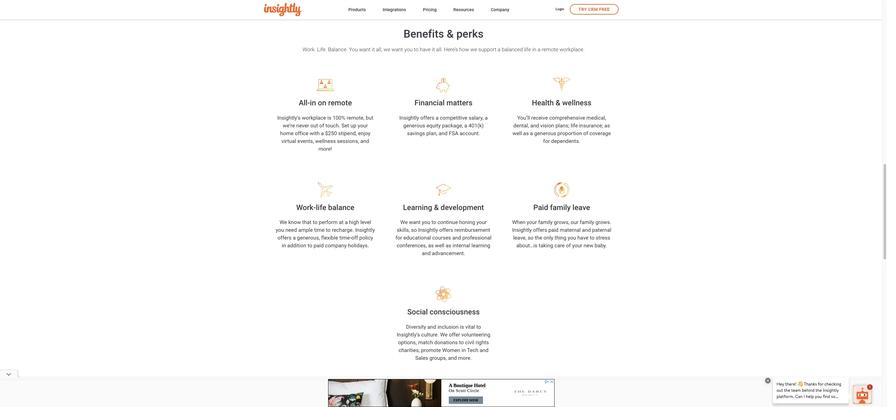Task type: describe. For each thing, give the bounding box(es) containing it.
0 horizontal spatial want
[[359, 46, 371, 53]]

& for benefits
[[447, 28, 454, 40]]

more.
[[459, 355, 472, 362]]

benefits
[[404, 28, 444, 40]]

pricing
[[423, 7, 437, 12]]

diversity and inclusion is vital to insightly's culture. we offer volunteering options, match donations to civil rights charities, promote women in tech and sales groups, and more.
[[397, 324, 491, 362]]

products link
[[349, 6, 366, 14]]

taking
[[539, 243, 554, 249]]

level
[[361, 220, 371, 226]]

proportion
[[558, 130, 583, 137]]

work.
[[303, 46, 316, 53]]

well inside we want you to continue honing your skills, so insightly offers reimbursement for educational courses and professional conferences, as well as internal learning and advancement.
[[435, 243, 445, 249]]

your inside we want you to continue honing your skills, so insightly offers reimbursement for educational courses and professional conferences, as well as internal learning and advancement.
[[477, 220, 487, 226]]

insightly inside we want you to continue honing your skills, so insightly offers reimbursement for educational courses and professional conferences, as well as internal learning and advancement.
[[419, 227, 438, 234]]

to down generous, on the left bottom of the page
[[308, 243, 313, 249]]

civil
[[466, 340, 475, 346]]

stress
[[596, 235, 611, 241]]

enjoy
[[358, 130, 371, 137]]

integrations
[[383, 7, 407, 12]]

stipend,
[[339, 130, 357, 137]]

we for work-life balance
[[280, 220, 287, 226]]

all,
[[376, 46, 383, 53]]

as down courses
[[428, 243, 434, 249]]

vital
[[466, 324, 475, 331]]

to left civil on the right bottom of the page
[[459, 340, 464, 346]]

health & wellness
[[532, 99, 592, 107]]

inclusion
[[438, 324, 459, 331]]

never
[[297, 123, 309, 129]]

a right balanced
[[538, 46, 541, 53]]

a right salary,
[[485, 115, 488, 121]]

dependents.
[[552, 138, 581, 144]]

and inside insightly's workplace is 100% remote, but we're never out of touch. set up your home office with a $250 stipend, enjoy virtual events, wellness sessions, and more!
[[361, 138, 369, 144]]

integrations link
[[383, 6, 407, 14]]

insightly inside we know that to perform at a high level you need ample time to recharge. insightly offers a generous, flexible time-off policy in addition to paid company holidays.
[[356, 227, 375, 234]]

holidays.
[[348, 243, 369, 249]]

login
[[556, 7, 565, 11]]

need
[[286, 227, 297, 234]]

consciousness
[[430, 308, 480, 317]]

and inside when your family grows, our family grows. insightly offers paid maternal and paternal leave, so the only thing you have to stress about…is taking care of your new baby.
[[583, 227, 591, 234]]

to right that
[[313, 220, 318, 226]]

crm
[[589, 7, 599, 12]]

we inside diversity and inclusion is vital to insightly's culture. we offer volunteering options, match donations to civil rights charities, promote women in tech and sales groups, and more.
[[441, 332, 448, 338]]

of inside you'll receive comprehensive medical, dental, and vision plans; life insurance; as well as a generous proportion of coverage for dependents.
[[584, 130, 589, 137]]

sales
[[416, 355, 429, 362]]

of inside when your family grows, our family grows. insightly offers paid maternal and paternal leave, so the only thing you have to stress about…is taking care of your new baby.
[[567, 243, 571, 249]]

want inside we want you to continue honing your skills, so insightly offers reimbursement for educational courses and professional conferences, as well as internal learning and advancement.
[[409, 220, 421, 226]]

offers inside we know that to perform at a high level you need ample time to recharge. insightly offers a generous, flexible time-off policy in addition to paid company holidays.
[[278, 235, 292, 241]]

and inside 'insightly offers a competitive salary, a generous equity package, a 401(k) savings plan, and fsa account.'
[[439, 130, 448, 137]]

how
[[460, 46, 470, 53]]

balance
[[328, 203, 355, 212]]

210706 careers benefits icon work life balance image
[[305, 182, 346, 198]]

learning
[[403, 203, 433, 212]]

401(k)
[[469, 123, 484, 129]]

2 it from the left
[[432, 46, 435, 53]]

company link
[[491, 6, 510, 14]]

insightly inside 'insightly offers a competitive salary, a generous equity package, a 401(k) savings plan, and fsa account.'
[[400, 115, 419, 121]]

grows,
[[554, 220, 570, 226]]

equity
[[427, 123, 441, 129]]

family up grows,
[[551, 203, 571, 212]]

1 horizontal spatial life
[[525, 46, 531, 53]]

and up the internal
[[453, 235, 461, 241]]

0 horizontal spatial remote
[[328, 99, 352, 107]]

wellness inside insightly's workplace is 100% remote, but we're never out of touch. set up your home office with a $250 stipend, enjoy virtual events, wellness sessions, and more!
[[316, 138, 336, 144]]

offers inside we want you to continue honing your skills, so insightly offers reimbursement for educational courses and professional conferences, as well as internal learning and advancement.
[[440, 227, 454, 234]]

groups,
[[430, 355, 447, 362]]

210706 careers benefits icon remote workplace image
[[305, 78, 346, 93]]

time-
[[340, 235, 352, 241]]

family down paid
[[539, 220, 553, 226]]

events,
[[298, 138, 314, 144]]

perks
[[457, 28, 484, 40]]

account.
[[460, 130, 480, 137]]

have inside when your family grows, our family grows. insightly offers paid maternal and paternal leave, so the only thing you have to stress about…is taking care of your new baby.
[[578, 235, 589, 241]]

a inside insightly's workplace is 100% remote, but we're never out of touch. set up your home office with a $250 stipend, enjoy virtual events, wellness sessions, and more!
[[321, 130, 324, 137]]

of inside insightly's workplace is 100% remote, but we're never out of touch. set up your home office with a $250 stipend, enjoy virtual events, wellness sessions, and more!
[[320, 123, 325, 129]]

perform
[[319, 220, 338, 226]]

balance.
[[328, 46, 348, 53]]

paid inside when your family grows, our family grows. insightly offers paid maternal and paternal leave, so the only thing you have to stress about…is taking care of your new baby.
[[549, 227, 559, 234]]

rights
[[476, 340, 489, 346]]

baby.
[[595, 243, 608, 249]]

when
[[513, 220, 526, 226]]

workplace
[[302, 115, 326, 121]]

you inside we want you to continue honing your skills, so insightly offers reimbursement for educational courses and professional conferences, as well as internal learning and advancement.
[[422, 220, 431, 226]]

work-
[[297, 203, 316, 212]]

workplace.
[[560, 46, 585, 53]]

a up equity
[[436, 115, 439, 121]]

matters
[[447, 99, 473, 107]]

medical,
[[587, 115, 607, 121]]

try crm free
[[579, 7, 610, 12]]

to up volunteering
[[477, 324, 481, 331]]

you inside we know that to perform at a high level you need ample time to recharge. insightly offers a generous, flexible time-off policy in addition to paid company holidays.
[[276, 227, 284, 234]]

so inside when your family grows, our family grows. insightly offers paid maternal and paternal leave, so the only thing you have to stress about…is taking care of your new baby.
[[528, 235, 534, 241]]

100%
[[333, 115, 346, 121]]

1 horizontal spatial want
[[392, 46, 403, 53]]

login link
[[556, 7, 565, 12]]

products
[[349, 7, 366, 12]]

to down perform on the bottom left
[[326, 227, 331, 234]]

paid
[[534, 203, 549, 212]]

promote
[[421, 348, 441, 354]]

offers inside when your family grows, our family grows. insightly offers paid maternal and paternal leave, so the only thing you have to stress about…is taking care of your new baby.
[[534, 227, 548, 234]]

about…is
[[517, 243, 538, 249]]

a inside you'll receive comprehensive medical, dental, and vision plans; life insurance; as well as a generous proportion of coverage for dependents.
[[531, 130, 533, 137]]

advancement.
[[432, 251, 466, 257]]

you inside when your family grows, our family grows. insightly offers paid maternal and paternal leave, so the only thing you have to stress about…is taking care of your new baby.
[[568, 235, 577, 241]]

for inside you'll receive comprehensive medical, dental, and vision plans; life insurance; as well as a generous proportion of coverage for dependents.
[[544, 138, 550, 144]]

flexible
[[322, 235, 338, 241]]

in right balanced
[[533, 46, 537, 53]]

learning
[[472, 243, 491, 249]]

social consciousness
[[408, 308, 480, 317]]

more!
[[319, 146, 332, 152]]

time
[[314, 227, 325, 234]]

thing
[[555, 235, 567, 241]]

offers inside 'insightly offers a competitive salary, a generous equity package, a 401(k) savings plan, and fsa account.'
[[421, 115, 435, 121]]

and up culture.
[[428, 324, 437, 331]]

insightly's workplace is 100% remote, but we're never out of touch. set up your home office with a $250 stipend, enjoy virtual events, wellness sessions, and more!
[[278, 115, 374, 152]]

210706 careers benefits icon learning and development image
[[424, 182, 464, 198]]

in left on
[[310, 99, 316, 107]]

you
[[349, 46, 358, 53]]

we want you to continue honing your skills, so insightly offers reimbursement for educational courses and professional conferences, as well as internal learning and advancement.
[[396, 220, 492, 257]]

all-in on remote
[[299, 99, 352, 107]]

receive
[[532, 115, 548, 121]]

insightly inside when your family grows, our family grows. insightly offers paid maternal and paternal leave, so the only thing you have to stress about…is taking care of your new baby.
[[513, 227, 532, 234]]

insightly's inside insightly's workplace is 100% remote, but we're never out of touch. set up your home office with a $250 stipend, enjoy virtual events, wellness sessions, and more!
[[278, 115, 301, 121]]

set
[[342, 123, 349, 129]]



Task type: vqa. For each thing, say whether or not it's contained in the screenshot.
210706 careers benefits icon social consciousness on the bottom of page
yes



Task type: locate. For each thing, give the bounding box(es) containing it.
1 vertical spatial have
[[578, 235, 589, 241]]

offers down need
[[278, 235, 292, 241]]

in inside diversity and inclusion is vital to insightly's culture. we offer volunteering options, match donations to civil rights charities, promote women in tech and sales groups, and more.
[[462, 348, 466, 354]]

is up touch.
[[328, 115, 332, 121]]

is inside insightly's workplace is 100% remote, but we're never out of touch. set up your home office with a $250 stipend, enjoy virtual events, wellness sessions, and more!
[[328, 115, 332, 121]]

2 we from the left
[[471, 46, 478, 53]]

0 horizontal spatial well
[[435, 243, 445, 249]]

family right our
[[580, 220, 595, 226]]

wellness up more!
[[316, 138, 336, 144]]

and down receive
[[531, 123, 540, 129]]

have
[[420, 46, 431, 53], [578, 235, 589, 241]]

conferences,
[[397, 243, 427, 249]]

want right you
[[359, 46, 371, 53]]

culture.
[[422, 332, 439, 338]]

insightly offers a competitive salary, a generous equity package, a 401(k) savings plan, and fsa account.
[[400, 115, 488, 137]]

to up new
[[590, 235, 595, 241]]

we
[[384, 46, 391, 53], [471, 46, 478, 53]]

know
[[289, 220, 301, 226]]

1 horizontal spatial well
[[513, 130, 522, 137]]

development
[[441, 203, 484, 212]]

to inside we want you to continue honing your skills, so insightly offers reimbursement for educational courses and professional conferences, as well as internal learning and advancement.
[[432, 220, 437, 226]]

1 vertical spatial insightly's
[[397, 332, 420, 338]]

insightly up the leave, at the right bottom of page
[[513, 227, 532, 234]]

& right health
[[556, 99, 561, 107]]

0 vertical spatial generous
[[404, 123, 426, 129]]

0 horizontal spatial life
[[316, 203, 327, 212]]

work-life balance
[[297, 203, 355, 212]]

we up donations
[[441, 332, 448, 338]]

try crm free button
[[570, 4, 619, 15]]

want up skills,
[[409, 220, 421, 226]]

1 vertical spatial of
[[584, 130, 589, 137]]

recharge.
[[332, 227, 354, 234]]

&
[[447, 28, 454, 40], [556, 99, 561, 107], [434, 203, 439, 212]]

charities,
[[399, 348, 420, 354]]

insightly's inside diversity and inclusion is vital to insightly's culture. we offer volunteering options, match donations to civil rights charities, promote women in tech and sales groups, and more.
[[397, 332, 420, 338]]

insightly up savings
[[400, 115, 419, 121]]

out
[[311, 123, 318, 129]]

learning & development
[[403, 203, 484, 212]]

$250
[[325, 130, 337, 137]]

your right when at bottom right
[[527, 220, 537, 226]]

1 horizontal spatial we
[[471, 46, 478, 53]]

2 horizontal spatial life
[[571, 123, 578, 129]]

and inside you'll receive comprehensive medical, dental, and vision plans; life insurance; as well as a generous proportion of coverage for dependents.
[[531, 123, 540, 129]]

0 horizontal spatial we
[[384, 46, 391, 53]]

offers down continue
[[440, 227, 454, 234]]

you down benefits
[[405, 46, 413, 53]]

1 vertical spatial for
[[396, 235, 403, 241]]

as
[[605, 123, 611, 129], [524, 130, 529, 137], [428, 243, 434, 249], [446, 243, 452, 249]]

1 we from the left
[[384, 46, 391, 53]]

we inside we know that to perform at a high level you need ample time to recharge. insightly offers a generous, flexible time-off policy in addition to paid company holidays.
[[280, 220, 287, 226]]

and left paternal
[[583, 227, 591, 234]]

and
[[531, 123, 540, 129], [439, 130, 448, 137], [361, 138, 369, 144], [583, 227, 591, 234], [453, 235, 461, 241], [422, 251, 431, 257], [428, 324, 437, 331], [480, 348, 489, 354], [449, 355, 457, 362]]

generous
[[404, 123, 426, 129], [535, 130, 557, 137]]

you left need
[[276, 227, 284, 234]]

insightly up educational
[[419, 227, 438, 234]]

well down courses
[[435, 243, 445, 249]]

generous,
[[297, 235, 320, 241]]

210706 careers benefits icon health and wellness image
[[542, 78, 582, 93]]

touch.
[[326, 123, 341, 129]]

have left all.
[[420, 46, 431, 53]]

0 horizontal spatial have
[[420, 46, 431, 53]]

insurance;
[[580, 123, 604, 129]]

0 vertical spatial have
[[420, 46, 431, 53]]

for down skills,
[[396, 235, 403, 241]]

0 vertical spatial insightly's
[[278, 115, 301, 121]]

0 horizontal spatial it
[[372, 46, 375, 53]]

0 horizontal spatial &
[[434, 203, 439, 212]]

wellness
[[563, 99, 592, 107], [316, 138, 336, 144]]

and down 'conferences,'
[[422, 251, 431, 257]]

only
[[544, 235, 554, 241]]

life inside you'll receive comprehensive medical, dental, and vision plans; life insurance; as well as a generous proportion of coverage for dependents.
[[571, 123, 578, 129]]

well
[[513, 130, 522, 137], [435, 243, 445, 249]]

so up educational
[[412, 227, 417, 234]]

educational
[[404, 235, 431, 241]]

0 vertical spatial so
[[412, 227, 417, 234]]

0 horizontal spatial is
[[328, 115, 332, 121]]

well down dental,
[[513, 130, 522, 137]]

generous inside you'll receive comprehensive medical, dental, and vision plans; life insurance; as well as a generous proportion of coverage for dependents.
[[535, 130, 557, 137]]

here's
[[444, 46, 458, 53]]

210706 careers benefits icon financial matters image
[[424, 78, 464, 93]]

is left vital
[[460, 324, 464, 331]]

a down receive
[[531, 130, 533, 137]]

we're
[[283, 123, 295, 129]]

to left continue
[[432, 220, 437, 226]]

210706 careers benefits icon parental leave image
[[542, 182, 582, 198]]

2 horizontal spatial we
[[441, 332, 448, 338]]

off
[[352, 235, 358, 241]]

paid family leave
[[534, 203, 591, 212]]

2 horizontal spatial want
[[409, 220, 421, 226]]

insightly's up we're
[[278, 115, 301, 121]]

for inside we want you to continue honing your skills, so insightly offers reimbursement for educational courses and professional conferences, as well as internal learning and advancement.
[[396, 235, 403, 241]]

savings
[[407, 130, 425, 137]]

of right care
[[567, 243, 571, 249]]

1 horizontal spatial &
[[447, 28, 454, 40]]

life right balanced
[[525, 46, 531, 53]]

1 vertical spatial well
[[435, 243, 445, 249]]

& up here's
[[447, 28, 454, 40]]

try crm free link
[[570, 4, 619, 15]]

and down the 'women'
[[449, 355, 457, 362]]

1 horizontal spatial of
[[567, 243, 571, 249]]

insightly logo image
[[264, 3, 302, 16]]

1 vertical spatial paid
[[314, 243, 324, 249]]

210706 careers benefits icon social consciousness image
[[424, 287, 464, 303]]

1 vertical spatial so
[[528, 235, 534, 241]]

and left fsa
[[439, 130, 448, 137]]

generous down vision
[[535, 130, 557, 137]]

we right all, on the top left of page
[[384, 46, 391, 53]]

it
[[372, 46, 375, 53], [432, 46, 435, 53]]

you'll
[[518, 115, 530, 121]]

a up "addition"
[[293, 235, 296, 241]]

company
[[491, 7, 510, 12]]

paid down generous, on the left bottom of the page
[[314, 243, 324, 249]]

1 vertical spatial &
[[556, 99, 561, 107]]

volunteering
[[462, 332, 491, 338]]

so inside we want you to continue honing your skills, so insightly offers reimbursement for educational courses and professional conferences, as well as internal learning and advancement.
[[412, 227, 417, 234]]

1 horizontal spatial insightly's
[[397, 332, 420, 338]]

1 vertical spatial wellness
[[316, 138, 336, 144]]

want
[[359, 46, 371, 53], [392, 46, 403, 53], [409, 220, 421, 226]]

1 it from the left
[[372, 46, 375, 53]]

0 horizontal spatial generous
[[404, 123, 426, 129]]

care
[[555, 243, 565, 249]]

as down dental,
[[524, 130, 529, 137]]

remote left 'workplace.' on the right top of page
[[542, 46, 559, 53]]

& for health
[[556, 99, 561, 107]]

& for learning
[[434, 203, 439, 212]]

plan,
[[427, 130, 438, 137]]

remote up 100%
[[328, 99, 352, 107]]

0 vertical spatial of
[[320, 123, 325, 129]]

we up need
[[280, 220, 287, 226]]

paid inside we know that to perform at a high level you need ample time to recharge. insightly offers a generous, flexible time-off policy in addition to paid company holidays.
[[314, 243, 324, 249]]

0 vertical spatial for
[[544, 138, 550, 144]]

1 vertical spatial remote
[[328, 99, 352, 107]]

grows.
[[596, 220, 612, 226]]

in up more.
[[462, 348, 466, 354]]

professional
[[463, 235, 492, 241]]

dental,
[[514, 123, 529, 129]]

1 horizontal spatial for
[[544, 138, 550, 144]]

well inside you'll receive comprehensive medical, dental, and vision plans; life insurance; as well as a generous proportion of coverage for dependents.
[[513, 130, 522, 137]]

for down vision
[[544, 138, 550, 144]]

is inside diversity and inclusion is vital to insightly's culture. we offer volunteering options, match donations to civil rights charities, promote women in tech and sales groups, and more.
[[460, 324, 464, 331]]

have up new
[[578, 235, 589, 241]]

1 vertical spatial is
[[460, 324, 464, 331]]

of right out on the top left
[[320, 123, 325, 129]]

at
[[339, 220, 344, 226]]

insightly down level
[[356, 227, 375, 234]]

a right at
[[345, 220, 348, 226]]

package,
[[442, 123, 463, 129]]

all-
[[299, 99, 310, 107]]

balanced
[[502, 46, 523, 53]]

as up advancement.
[[446, 243, 452, 249]]

to
[[414, 46, 419, 53], [313, 220, 318, 226], [432, 220, 437, 226], [326, 227, 331, 234], [590, 235, 595, 241], [308, 243, 313, 249], [477, 324, 481, 331], [459, 340, 464, 346]]

1 horizontal spatial so
[[528, 235, 534, 241]]

vision
[[541, 123, 555, 129]]

office
[[295, 130, 309, 137]]

insightly's
[[278, 115, 301, 121], [397, 332, 420, 338]]

1 vertical spatial life
[[571, 123, 578, 129]]

1 horizontal spatial remote
[[542, 46, 559, 53]]

we for learning & development
[[401, 220, 408, 226]]

0 horizontal spatial so
[[412, 227, 417, 234]]

to down benefits
[[414, 46, 419, 53]]

2 vertical spatial life
[[316, 203, 327, 212]]

match
[[418, 340, 433, 346]]

try
[[579, 7, 587, 12]]

competitive
[[440, 115, 468, 121]]

it left all, on the top left of page
[[372, 46, 375, 53]]

life
[[525, 46, 531, 53], [571, 123, 578, 129], [316, 203, 327, 212]]

company
[[325, 243, 347, 249]]

wellness up comprehensive
[[563, 99, 592, 107]]

work. life. balance. you want it all, we want you to have it all. here's how we support a balanced life in a remote workplace.
[[303, 46, 585, 53]]

free
[[600, 7, 610, 12]]

a right with on the top of the page
[[321, 130, 324, 137]]

is
[[328, 115, 332, 121], [460, 324, 464, 331]]

insightly's up options,
[[397, 332, 420, 338]]

1 vertical spatial generous
[[535, 130, 557, 137]]

your up reimbursement
[[477, 220, 487, 226]]

paid
[[549, 227, 559, 234], [314, 243, 324, 249]]

options,
[[398, 340, 417, 346]]

leave
[[573, 203, 591, 212]]

the
[[535, 235, 543, 241]]

you
[[405, 46, 413, 53], [422, 220, 431, 226], [276, 227, 284, 234], [568, 235, 577, 241]]

0 vertical spatial life
[[525, 46, 531, 53]]

2 horizontal spatial of
[[584, 130, 589, 137]]

0 horizontal spatial paid
[[314, 243, 324, 249]]

1 horizontal spatial we
[[401, 220, 408, 226]]

in
[[533, 46, 537, 53], [310, 99, 316, 107], [282, 243, 286, 249], [462, 348, 466, 354]]

offers up the
[[534, 227, 548, 234]]

0 vertical spatial well
[[513, 130, 522, 137]]

life up perform on the bottom left
[[316, 203, 327, 212]]

and down enjoy
[[361, 138, 369, 144]]

in left "addition"
[[282, 243, 286, 249]]

paid up only
[[549, 227, 559, 234]]

you down maternal on the bottom of page
[[568, 235, 577, 241]]

we right the how at the top right of the page
[[471, 46, 478, 53]]

0 horizontal spatial for
[[396, 235, 403, 241]]

we know that to perform at a high level you need ample time to recharge. insightly offers a generous, flexible time-off policy in addition to paid company holidays.
[[276, 220, 375, 249]]

0 vertical spatial is
[[328, 115, 332, 121]]

want right all, on the top left of page
[[392, 46, 403, 53]]

so left the
[[528, 235, 534, 241]]

1 horizontal spatial is
[[460, 324, 464, 331]]

1 horizontal spatial generous
[[535, 130, 557, 137]]

diversity
[[406, 324, 427, 331]]

1 horizontal spatial wellness
[[563, 99, 592, 107]]

0 horizontal spatial we
[[280, 220, 287, 226]]

generous up savings
[[404, 123, 426, 129]]

leave,
[[514, 235, 527, 241]]

your inside insightly's workplace is 100% remote, but we're never out of touch. set up your home office with a $250 stipend, enjoy virtual events, wellness sessions, and more!
[[358, 123, 368, 129]]

0 horizontal spatial wellness
[[316, 138, 336, 144]]

social
[[408, 308, 428, 317]]

you down learning
[[422, 220, 431, 226]]

0 horizontal spatial of
[[320, 123, 325, 129]]

generous inside 'insightly offers a competitive salary, a generous equity package, a 401(k) savings plan, and fsa account.'
[[404, 123, 426, 129]]

1 horizontal spatial have
[[578, 235, 589, 241]]

as up coverage
[[605, 123, 611, 129]]

we inside we want you to continue honing your skills, so insightly offers reimbursement for educational courses and professional conferences, as well as internal learning and advancement.
[[401, 220, 408, 226]]

to inside when your family grows, our family grows. insightly offers paid maternal and paternal leave, so the only thing you have to stress about…is taking care of your new baby.
[[590, 235, 595, 241]]

but
[[366, 115, 374, 121]]

reimbursement
[[455, 227, 491, 234]]

& up continue
[[434, 203, 439, 212]]

we up skills,
[[401, 220, 408, 226]]

0 vertical spatial &
[[447, 28, 454, 40]]

comprehensive
[[550, 115, 586, 121]]

0 vertical spatial paid
[[549, 227, 559, 234]]

2 horizontal spatial &
[[556, 99, 561, 107]]

it left all.
[[432, 46, 435, 53]]

of down insurance;
[[584, 130, 589, 137]]

your up enjoy
[[358, 123, 368, 129]]

your left new
[[573, 243, 583, 249]]

and down rights
[[480, 348, 489, 354]]

with
[[310, 130, 320, 137]]

we
[[280, 220, 287, 226], [401, 220, 408, 226], [441, 332, 448, 338]]

offers up equity
[[421, 115, 435, 121]]

high
[[349, 220, 359, 226]]

a right support at top
[[498, 46, 501, 53]]

in inside we know that to perform at a high level you need ample time to recharge. insightly offers a generous, flexible time-off policy in addition to paid company holidays.
[[282, 243, 286, 249]]

2 vertical spatial &
[[434, 203, 439, 212]]

1 horizontal spatial paid
[[549, 227, 559, 234]]

a
[[498, 46, 501, 53], [538, 46, 541, 53], [436, 115, 439, 121], [485, 115, 488, 121], [465, 123, 468, 129], [321, 130, 324, 137], [531, 130, 533, 137], [345, 220, 348, 226], [293, 235, 296, 241]]

life up proportion
[[571, 123, 578, 129]]

0 vertical spatial remote
[[542, 46, 559, 53]]

a up account.
[[465, 123, 468, 129]]

coverage
[[590, 130, 611, 137]]

2 vertical spatial of
[[567, 243, 571, 249]]

1 horizontal spatial it
[[432, 46, 435, 53]]

0 vertical spatial wellness
[[563, 99, 592, 107]]

0 horizontal spatial insightly's
[[278, 115, 301, 121]]



